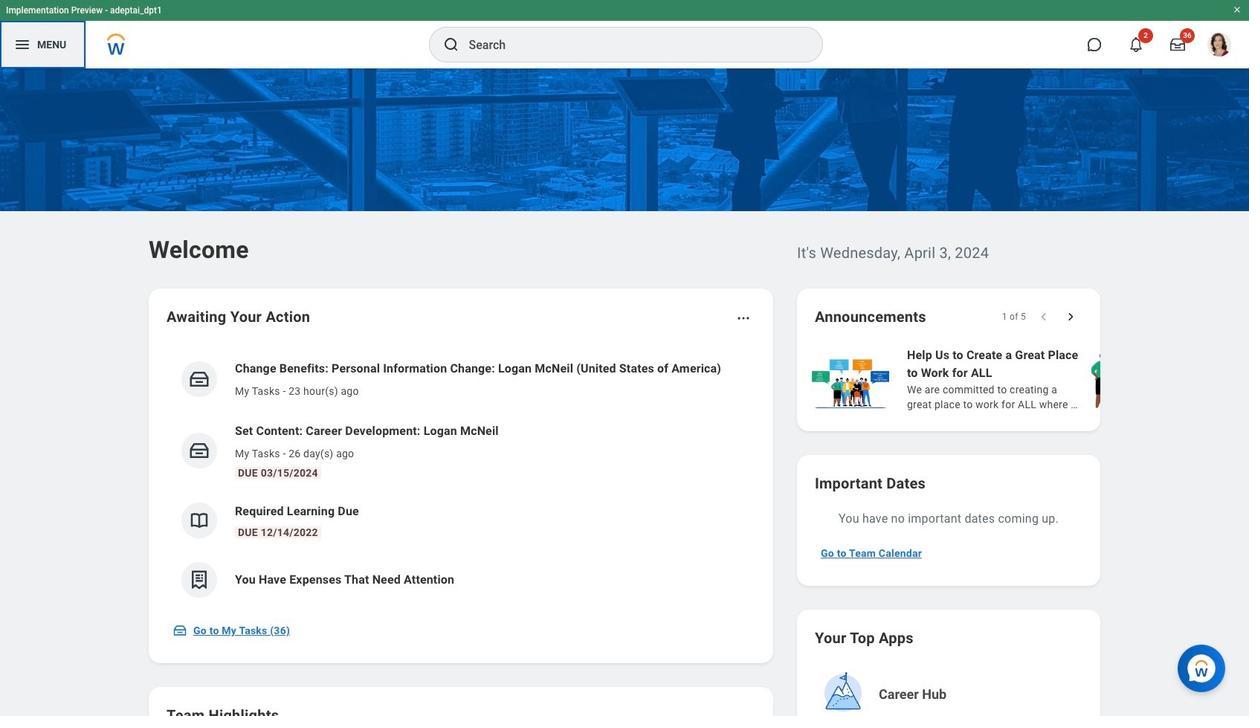 Task type: locate. For each thing, give the bounding box(es) containing it.
1 horizontal spatial list
[[809, 345, 1250, 414]]

main content
[[0, 68, 1250, 716]]

0 horizontal spatial list
[[167, 348, 756, 610]]

list
[[809, 345, 1250, 414], [167, 348, 756, 610]]

chevron left small image
[[1037, 309, 1052, 324]]

inbox image
[[188, 368, 211, 391], [188, 440, 211, 462], [173, 623, 187, 638]]

2 vertical spatial inbox image
[[173, 623, 187, 638]]

Search Workday  search field
[[469, 28, 792, 61]]

search image
[[442, 36, 460, 54]]

status
[[1003, 311, 1027, 323]]

banner
[[0, 0, 1250, 68]]

justify image
[[13, 36, 31, 54]]

related actions image
[[736, 311, 751, 326]]



Task type: vqa. For each thing, say whether or not it's contained in the screenshot.
Search Workday SEARCH FIELD
yes



Task type: describe. For each thing, give the bounding box(es) containing it.
book open image
[[188, 510, 211, 532]]

inbox large image
[[1171, 37, 1186, 52]]

0 vertical spatial inbox image
[[188, 368, 211, 391]]

chevron right small image
[[1064, 309, 1079, 324]]

1 vertical spatial inbox image
[[188, 440, 211, 462]]

dashboard expenses image
[[188, 569, 211, 591]]

close environment banner image
[[1233, 5, 1242, 14]]

profile logan mcneil image
[[1208, 33, 1232, 60]]

notifications large image
[[1129, 37, 1144, 52]]



